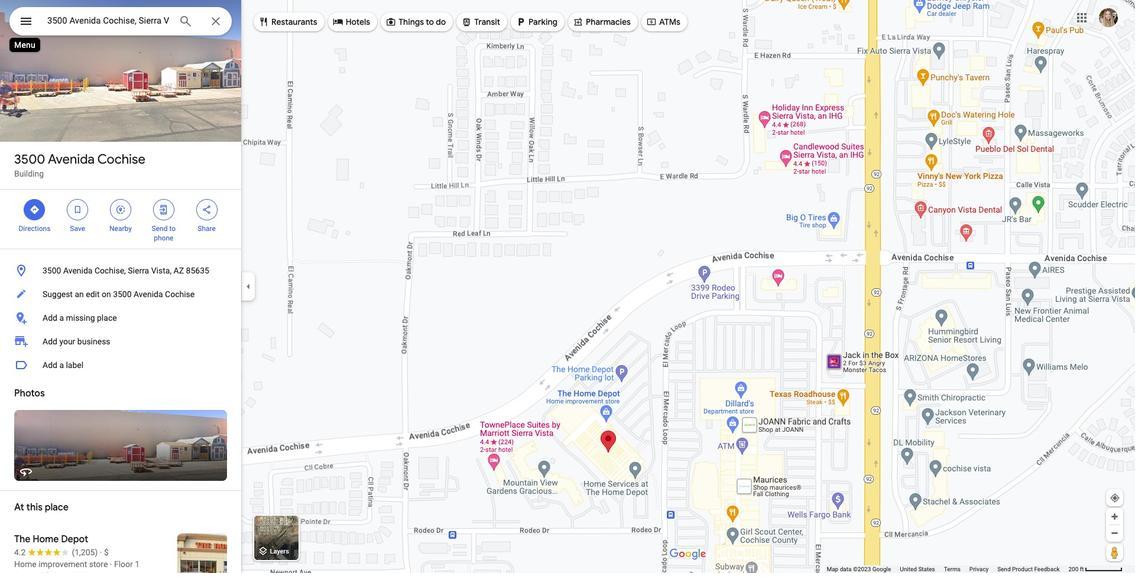 Task type: describe. For each thing, give the bounding box(es) containing it.
terms
[[944, 566, 961, 573]]


[[461, 15, 472, 28]]

store
[[89, 560, 108, 569]]

map
[[827, 566, 838, 573]]

depot
[[61, 534, 88, 546]]

terms button
[[944, 566, 961, 573]]

0 horizontal spatial place
[[45, 502, 68, 514]]

zoom out image
[[1110, 529, 1119, 538]]

add a missing place button
[[0, 306, 241, 330]]


[[646, 15, 657, 28]]

things
[[399, 17, 424, 27]]

actions for 3500 avenida cochise region
[[0, 190, 241, 249]]

add a label
[[43, 361, 83, 370]]

©2023
[[853, 566, 871, 573]]

none field inside 3500 avenida cochise, sierra vista, az 85635 field
[[47, 14, 169, 28]]

add a label button
[[0, 354, 241, 377]]


[[115, 203, 126, 216]]

(1,205)
[[72, 548, 98, 558]]

3500 for cochise
[[14, 151, 45, 168]]

to inside the send to phone
[[169, 225, 176, 233]]

0 horizontal spatial ·
[[100, 548, 102, 558]]

directions
[[19, 225, 50, 233]]

200 ft
[[1069, 566, 1084, 573]]

label
[[66, 361, 83, 370]]

 button
[[9, 7, 43, 38]]

2 vertical spatial 3500
[[113, 290, 132, 299]]

add your business
[[43, 337, 110, 346]]


[[573, 15, 583, 28]]

1
[[135, 560, 140, 569]]


[[201, 203, 212, 216]]

3500 avenida cochise building
[[14, 151, 145, 179]]


[[258, 15, 269, 28]]

send for send product feedback
[[997, 566, 1011, 573]]


[[516, 15, 526, 28]]

photos
[[14, 388, 45, 400]]

data
[[840, 566, 852, 573]]

 restaurants
[[258, 15, 317, 28]]

floor
[[114, 560, 133, 569]]

3500 avenida cochise, sierra vista, az 85635
[[43, 266, 209, 276]]


[[158, 203, 169, 216]]

edit
[[86, 290, 100, 299]]

send to phone
[[152, 225, 176, 242]]

sierra
[[128, 266, 149, 276]]

85635
[[186, 266, 209, 276]]

at
[[14, 502, 24, 514]]

states
[[918, 566, 935, 573]]

to inside  things to do
[[426, 17, 434, 27]]

0 vertical spatial home
[[33, 534, 59, 546]]

feedback
[[1034, 566, 1060, 573]]

3500 avenida cochise, sierra vista, az 85635 button
[[0, 259, 241, 283]]

nearby
[[109, 225, 132, 233]]

suggest an edit on 3500 avenida cochise
[[43, 290, 195, 299]]


[[29, 203, 40, 216]]

united
[[900, 566, 917, 573]]

2 vertical spatial avenida
[[134, 290, 163, 299]]

vista,
[[151, 266, 172, 276]]

 parking
[[516, 15, 557, 28]]

google
[[872, 566, 891, 573]]

cochise inside "3500 avenida cochise building"
[[97, 151, 145, 168]]

show your location image
[[1110, 493, 1120, 504]]

united states button
[[900, 566, 935, 573]]

pharmacies
[[586, 17, 631, 27]]

add for add a label
[[43, 361, 57, 370]]

add your business link
[[0, 330, 241, 354]]

privacy button
[[969, 566, 989, 573]]

send product feedback
[[997, 566, 1060, 573]]

 atms
[[646, 15, 680, 28]]

add a missing place
[[43, 313, 117, 323]]

suggest
[[43, 290, 73, 299]]

ft
[[1080, 566, 1084, 573]]



Task type: locate. For each thing, give the bounding box(es) containing it.
on
[[102, 290, 111, 299]]

0 vertical spatial a
[[59, 313, 64, 323]]


[[19, 13, 33, 30]]

add down suggest at the bottom left of page
[[43, 313, 57, 323]]

3500 up suggest at the bottom left of page
[[43, 266, 61, 276]]

200 ft button
[[1069, 566, 1123, 573]]

3500 Avenida Cochise, Sierra Vista, AZ 85635 field
[[9, 7, 232, 35]]

add for add your business
[[43, 337, 57, 346]]

1 add from the top
[[43, 313, 57, 323]]

avenida up 
[[48, 151, 95, 168]]

transit
[[474, 17, 500, 27]]

to up phone
[[169, 225, 176, 233]]

az
[[174, 266, 184, 276]]

0 vertical spatial to
[[426, 17, 434, 27]]

footer containing map data ©2023 google
[[827, 566, 1069, 573]]

the
[[14, 534, 30, 546]]

send for send to phone
[[152, 225, 168, 233]]

2 add from the top
[[43, 337, 57, 346]]

1 vertical spatial send
[[997, 566, 1011, 573]]

avenida inside "3500 avenida cochise building"
[[48, 151, 95, 168]]

avenida
[[48, 151, 95, 168], [63, 266, 92, 276], [134, 290, 163, 299]]

at this place
[[14, 502, 68, 514]]

1 vertical spatial place
[[45, 502, 68, 514]]

2 vertical spatial add
[[43, 361, 57, 370]]

place right "this"
[[45, 502, 68, 514]]

0 vertical spatial send
[[152, 225, 168, 233]]

 pharmacies
[[573, 15, 631, 28]]

· left price: inexpensive icon
[[100, 548, 102, 558]]

0 vertical spatial avenida
[[48, 151, 95, 168]]

cochise,
[[95, 266, 126, 276]]

0 vertical spatial add
[[43, 313, 57, 323]]

home
[[33, 534, 59, 546], [14, 560, 36, 569]]

2 a from the top
[[59, 361, 64, 370]]

4.2
[[14, 548, 26, 558]]

place inside button
[[97, 313, 117, 323]]

$
[[104, 548, 109, 558]]

add for add a missing place
[[43, 313, 57, 323]]

3500
[[14, 151, 45, 168], [43, 266, 61, 276], [113, 290, 132, 299]]


[[333, 15, 343, 28]]

avenida down sierra
[[134, 290, 163, 299]]

0 vertical spatial 3500
[[14, 151, 45, 168]]

hotels
[[346, 17, 370, 27]]

3500 inside "3500 avenida cochise building"
[[14, 151, 45, 168]]

place down on
[[97, 313, 117, 323]]

show street view coverage image
[[1106, 544, 1123, 562]]

3 add from the top
[[43, 361, 57, 370]]

missing
[[66, 313, 95, 323]]

0 horizontal spatial cochise
[[97, 151, 145, 168]]

a left label
[[59, 361, 64, 370]]

google maps element
[[0, 0, 1135, 573]]

share
[[198, 225, 216, 233]]

1 vertical spatial cochise
[[165, 290, 195, 299]]

None field
[[47, 14, 169, 28]]

home improvement store · floor 1
[[14, 560, 140, 569]]

add left your
[[43, 337, 57, 346]]

map data ©2023 google
[[827, 566, 891, 573]]

cochise up the 
[[97, 151, 145, 168]]

a for label
[[59, 361, 64, 370]]

home up 4.2 stars 1,205 reviews image
[[33, 534, 59, 546]]

footer
[[827, 566, 1069, 573]]

1 horizontal spatial place
[[97, 313, 117, 323]]

3500 avenida cochise main content
[[0, 0, 241, 573]]

to left do
[[426, 17, 434, 27]]

building
[[14, 169, 44, 179]]

collapse side panel image
[[242, 280, 255, 293]]


[[72, 203, 83, 216]]

google account: michelle dermenjian  
(michelle.dermenjian@adept.ai) image
[[1099, 8, 1118, 27]]

atms
[[659, 17, 680, 27]]

 search field
[[9, 7, 232, 38]]

· $
[[100, 548, 109, 558]]

1 vertical spatial ·
[[110, 560, 112, 569]]

parking
[[529, 17, 557, 27]]

cochise inside button
[[165, 290, 195, 299]]

1 vertical spatial a
[[59, 361, 64, 370]]

1 horizontal spatial send
[[997, 566, 1011, 573]]

avenida up an
[[63, 266, 92, 276]]

do
[[436, 17, 446, 27]]

send
[[152, 225, 168, 233], [997, 566, 1011, 573]]

home down '4.2'
[[14, 560, 36, 569]]

business
[[77, 337, 110, 346]]

this
[[26, 502, 43, 514]]

to
[[426, 17, 434, 27], [169, 225, 176, 233]]

0 vertical spatial cochise
[[97, 151, 145, 168]]

0 horizontal spatial to
[[169, 225, 176, 233]]

add left label
[[43, 361, 57, 370]]

4.2 stars 1,205 reviews image
[[14, 547, 98, 559]]

product
[[1012, 566, 1033, 573]]

phone
[[154, 234, 173, 242]]

3500 up building on the top left of page
[[14, 151, 45, 168]]

avenida for cochise,
[[63, 266, 92, 276]]

 hotels
[[333, 15, 370, 28]]

a inside add a label button
[[59, 361, 64, 370]]

1 horizontal spatial ·
[[110, 560, 112, 569]]

·
[[100, 548, 102, 558], [110, 560, 112, 569]]

send up phone
[[152, 225, 168, 233]]

1 vertical spatial add
[[43, 337, 57, 346]]

1 vertical spatial home
[[14, 560, 36, 569]]

1 vertical spatial to
[[169, 225, 176, 233]]

save
[[70, 225, 85, 233]]

cochise down "az"
[[165, 290, 195, 299]]

a left missing
[[59, 313, 64, 323]]

200
[[1069, 566, 1079, 573]]

zoom in image
[[1110, 513, 1119, 521]]

restaurants
[[271, 17, 317, 27]]

suggest an edit on 3500 avenida cochise button
[[0, 283, 241, 306]]

a inside "add a missing place" button
[[59, 313, 64, 323]]

0 horizontal spatial send
[[152, 225, 168, 233]]

privacy
[[969, 566, 989, 573]]

1 a from the top
[[59, 313, 64, 323]]

send inside button
[[997, 566, 1011, 573]]

price: inexpensive image
[[104, 548, 109, 558]]

add
[[43, 313, 57, 323], [43, 337, 57, 346], [43, 361, 57, 370]]

an
[[75, 290, 84, 299]]

 things to do
[[386, 15, 446, 28]]

3500 for cochise,
[[43, 266, 61, 276]]

a for missing
[[59, 313, 64, 323]]

layers
[[270, 548, 289, 556]]


[[386, 15, 396, 28]]

united states
[[900, 566, 935, 573]]

the home depot
[[14, 534, 88, 546]]

 transit
[[461, 15, 500, 28]]

send inside the send to phone
[[152, 225, 168, 233]]

footer inside google maps element
[[827, 566, 1069, 573]]

a
[[59, 313, 64, 323], [59, 361, 64, 370]]

1 horizontal spatial to
[[426, 17, 434, 27]]

0 vertical spatial ·
[[100, 548, 102, 558]]

add inside button
[[43, 313, 57, 323]]

your
[[59, 337, 75, 346]]

3500 right on
[[113, 290, 132, 299]]

· right store
[[110, 560, 112, 569]]

send product feedback button
[[997, 566, 1060, 573]]

improvement
[[38, 560, 87, 569]]

avenida for cochise
[[48, 151, 95, 168]]

1 vertical spatial 3500
[[43, 266, 61, 276]]

send left the product
[[997, 566, 1011, 573]]

1 horizontal spatial cochise
[[165, 290, 195, 299]]

add inside button
[[43, 361, 57, 370]]

1 vertical spatial avenida
[[63, 266, 92, 276]]

0 vertical spatial place
[[97, 313, 117, 323]]



Task type: vqa. For each thing, say whether or not it's contained in the screenshot.


